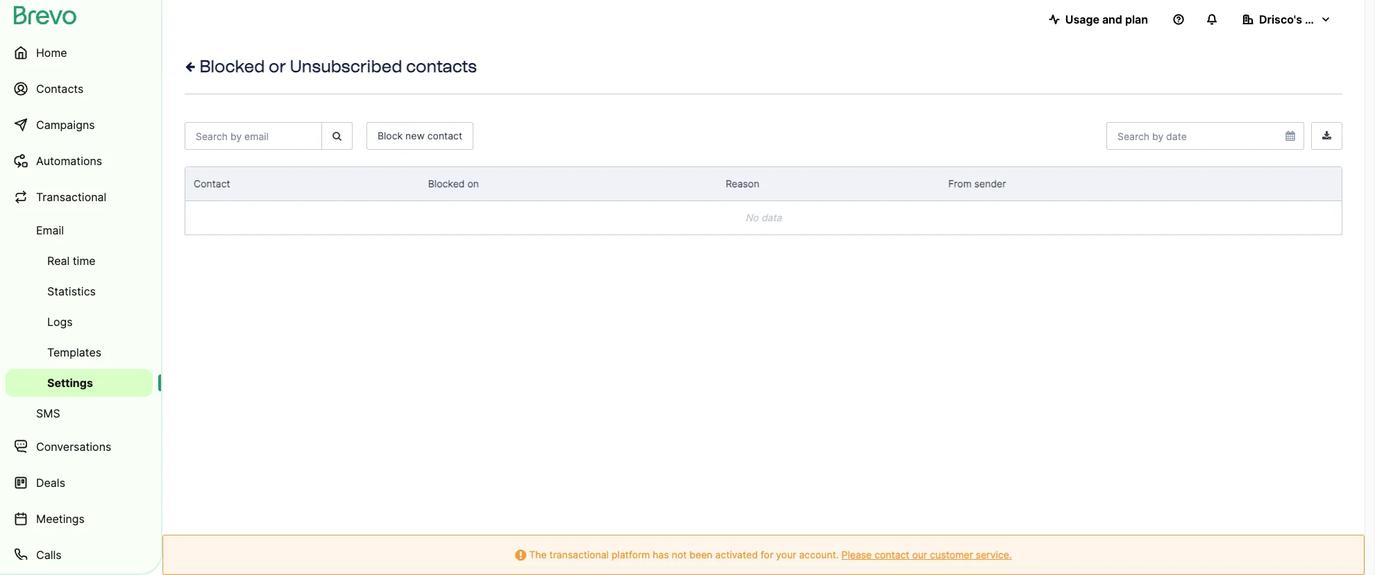 Task type: locate. For each thing, give the bounding box(es) containing it.
templates link
[[6, 339, 153, 367]]

deals
[[36, 476, 65, 490]]

email link
[[6, 217, 153, 244]]

real
[[47, 254, 70, 268]]

drisco's drinks
[[1260, 13, 1340, 26]]

blocked left or
[[200, 56, 265, 76]]

1 horizontal spatial contact
[[875, 549, 910, 561]]

blocked or unsubscribed contacts link
[[185, 56, 477, 78]]

1 vertical spatial blocked
[[428, 178, 465, 190]]

contact right new
[[428, 130, 463, 142]]

deals link
[[6, 467, 153, 500]]

blocked
[[200, 56, 265, 76], [428, 178, 465, 190]]

your
[[776, 549, 797, 561]]

1 horizontal spatial blocked
[[428, 178, 465, 190]]

blocked left on
[[428, 178, 465, 190]]

Search by date text field
[[1107, 122, 1305, 150]]

calls
[[36, 549, 62, 563]]

real time link
[[6, 247, 153, 275]]

no
[[746, 212, 759, 224]]

blocked on
[[428, 178, 479, 190]]

0 horizontal spatial blocked
[[200, 56, 265, 76]]

1 vertical spatial contact
[[875, 549, 910, 561]]

usage
[[1066, 13, 1100, 26]]

contact left our
[[875, 549, 910, 561]]

settings
[[47, 376, 93, 390]]

unsubscribed
[[290, 56, 402, 76]]

templates
[[47, 346, 102, 360]]

please contact our customer service. link
[[842, 549, 1012, 561]]

contact
[[428, 130, 463, 142], [875, 549, 910, 561]]

time
[[73, 254, 96, 268]]

automations
[[36, 154, 102, 168]]

data
[[762, 212, 782, 224]]

0 vertical spatial blocked
[[200, 56, 265, 76]]

exclamation circle image
[[515, 551, 527, 561]]

no data
[[746, 212, 782, 224]]

transactional
[[36, 190, 107, 204]]

drisco's drinks button
[[1232, 6, 1343, 33]]

block new contact link
[[367, 122, 474, 150]]

for
[[761, 549, 774, 561]]

0 horizontal spatial contact
[[428, 130, 463, 142]]

block new contact
[[378, 130, 463, 142]]

contact
[[194, 178, 230, 190]]

drisco's
[[1260, 13, 1303, 26]]

on
[[468, 178, 479, 190]]

meetings
[[36, 513, 85, 526]]

automations link
[[6, 144, 153, 178]]

0 vertical spatial contact
[[428, 130, 463, 142]]

home
[[36, 46, 67, 60]]

account.
[[799, 549, 839, 561]]

calls link
[[6, 539, 153, 572]]

sender
[[975, 178, 1007, 190]]

conversations link
[[6, 431, 153, 464]]

conversations
[[36, 440, 111, 454]]



Task type: describe. For each thing, give the bounding box(es) containing it.
reason
[[726, 178, 760, 190]]

the
[[529, 549, 547, 561]]

from sender
[[949, 178, 1007, 190]]

the transactional platform has not been activated for your account. please contact our customer service.
[[527, 549, 1012, 561]]

from
[[949, 178, 972, 190]]

settings link
[[6, 369, 153, 397]]

sms
[[36, 407, 60, 421]]

drinks
[[1306, 13, 1340, 26]]

or
[[269, 56, 286, 76]]

usage and plan
[[1066, 13, 1149, 26]]

statistics
[[47, 285, 96, 299]]

has
[[653, 549, 669, 561]]

not
[[672, 549, 687, 561]]

usage and plan button
[[1038, 6, 1160, 33]]

real time
[[47, 254, 96, 268]]

download image
[[1323, 131, 1332, 141]]

transactional link
[[6, 181, 153, 214]]

campaigns link
[[6, 108, 153, 142]]

and
[[1103, 13, 1123, 26]]

our
[[913, 549, 928, 561]]

contacts
[[36, 82, 84, 96]]

Search by email search field
[[185, 122, 322, 150]]

sms link
[[6, 400, 153, 428]]

email
[[36, 224, 64, 238]]

logs
[[47, 315, 73, 329]]

blocked or unsubscribed contacts
[[196, 56, 477, 76]]

blocked for blocked or unsubscribed contacts
[[200, 56, 265, 76]]

statistics link
[[6, 278, 153, 306]]

meetings link
[[6, 503, 153, 536]]

home link
[[6, 36, 153, 69]]

activated
[[716, 549, 758, 561]]

been
[[690, 549, 713, 561]]

plan
[[1126, 13, 1149, 26]]

block
[[378, 130, 403, 142]]

transactional
[[550, 549, 609, 561]]

contacts
[[406, 56, 477, 76]]

customer
[[930, 549, 974, 561]]

platform
[[612, 549, 650, 561]]

please
[[842, 549, 872, 561]]

contacts link
[[6, 72, 153, 106]]

campaigns
[[36, 118, 95, 132]]

blocked for blocked on
[[428, 178, 465, 190]]

new
[[406, 130, 425, 142]]

service.
[[976, 549, 1012, 561]]

logs link
[[6, 308, 153, 336]]



Task type: vqa. For each thing, say whether or not it's contained in the screenshot.
'time'
yes



